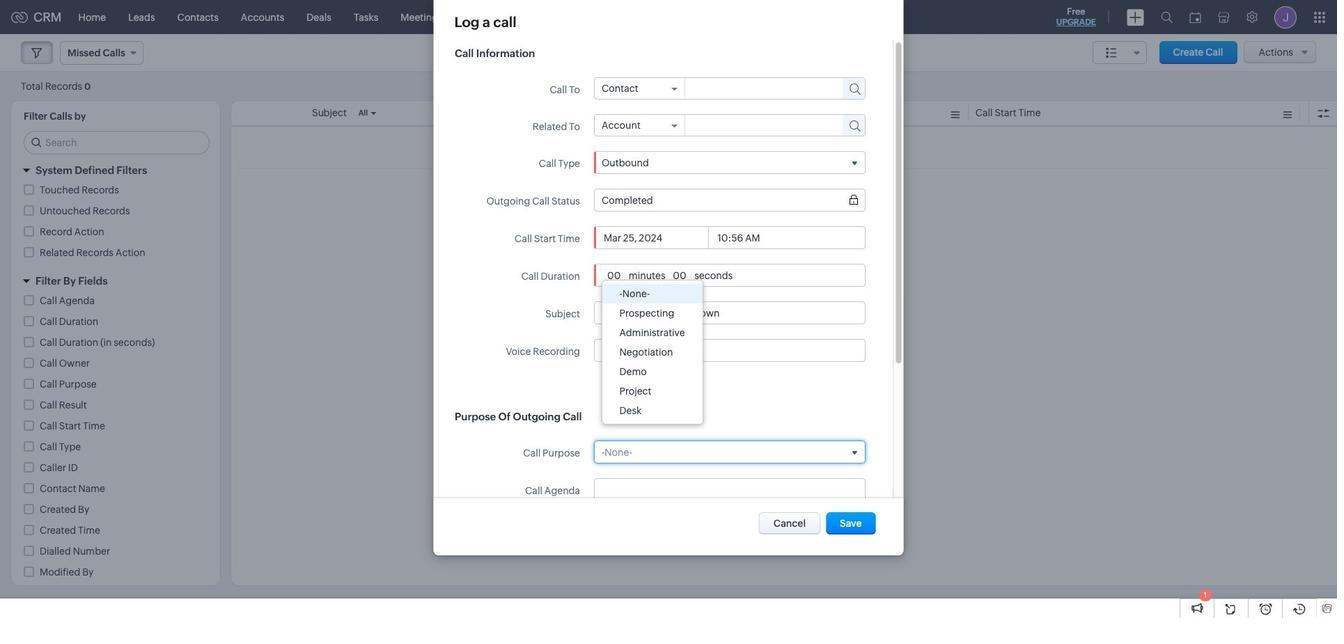 Task type: locate. For each thing, give the bounding box(es) containing it.
profile element
[[1267, 0, 1306, 34]]

hh:mm a text field
[[715, 232, 768, 244]]

tree
[[602, 280, 703, 424]]

profile image
[[1275, 6, 1297, 28]]

None button
[[759, 513, 821, 535], [826, 513, 876, 535], [759, 513, 821, 535], [826, 513, 876, 535]]

None text field
[[671, 270, 689, 281]]

create menu image
[[1127, 9, 1145, 25]]

None text field
[[685, 78, 830, 98], [685, 115, 834, 134], [605, 270, 623, 281], [602, 308, 858, 319], [602, 345, 858, 356], [602, 485, 858, 496], [685, 78, 830, 98], [685, 115, 834, 134], [605, 270, 623, 281], [602, 308, 858, 319], [602, 345, 858, 356], [602, 485, 858, 496]]

None field
[[602, 83, 678, 94], [602, 120, 678, 131], [602, 157, 858, 168], [602, 195, 858, 206], [602, 447, 858, 458], [602, 83, 678, 94], [602, 120, 678, 131], [602, 157, 858, 168], [602, 195, 858, 206], [602, 447, 858, 458]]

calendar image
[[1190, 11, 1202, 23]]



Task type: describe. For each thing, give the bounding box(es) containing it.
mmm d, yyyy text field
[[602, 232, 708, 244]]

search image
[[1161, 11, 1173, 23]]

search element
[[1153, 0, 1182, 34]]

Search text field
[[24, 132, 209, 154]]

logo image
[[11, 11, 28, 23]]

create menu element
[[1119, 0, 1153, 34]]



Task type: vqa. For each thing, say whether or not it's contained in the screenshot.
Projects
no



